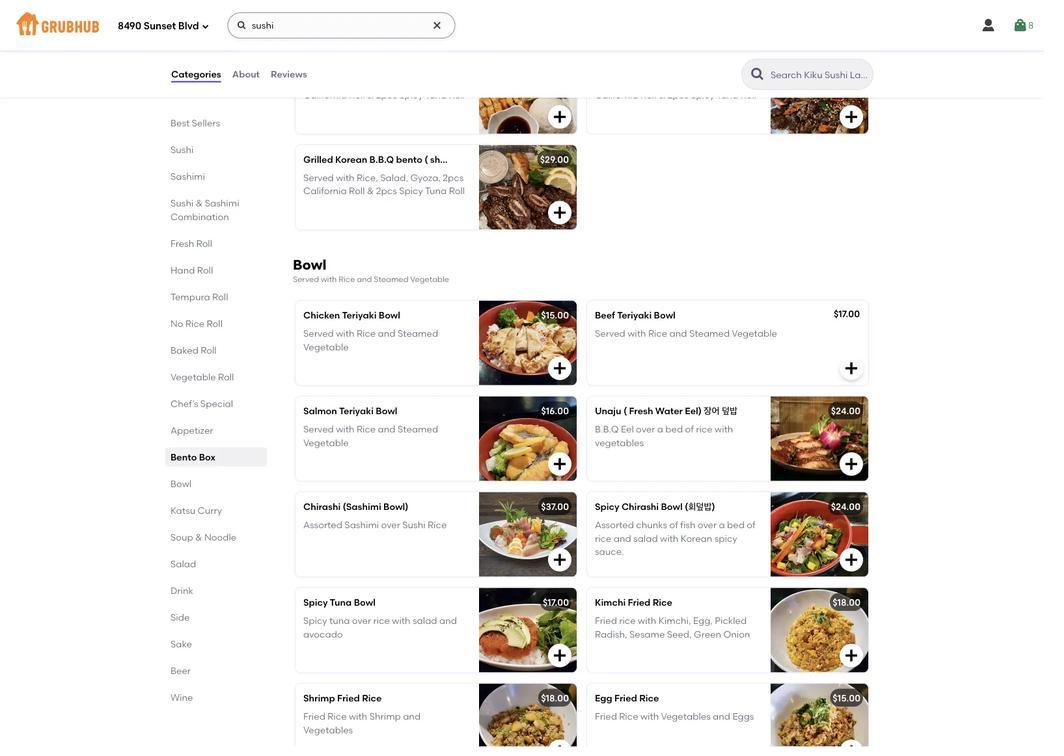 Task type: locate. For each thing, give the bounding box(es) containing it.
0 horizontal spatial fresh
[[171, 238, 194, 249]]

$17.00
[[834, 308, 860, 319], [543, 597, 569, 608]]

bed up spicy
[[727, 519, 745, 530]]

0 horizontal spatial korean
[[335, 154, 367, 165]]

with inside fried rice with shrimp and vegetables
[[349, 711, 368, 722]]

chicken teriyaki bowl image
[[479, 301, 577, 385]]

with down "덮밥"
[[715, 424, 734, 435]]

of right slices at right top
[[794, 58, 803, 69]]

hand
[[171, 264, 195, 275]]

egg,
[[694, 615, 713, 626]]

( right the 'unaju'
[[624, 405, 627, 416]]

roll down grilled salmon teriyaki bento
[[349, 89, 365, 101]]

with down chunks
[[660, 533, 679, 544]]

0 vertical spatial sushi
[[171, 144, 194, 155]]

over down "bowl)"
[[381, 519, 400, 530]]

sushi
[[171, 144, 194, 155], [171, 197, 194, 208], [403, 519, 426, 530]]

gyoza, down marinated
[[702, 76, 733, 87]]

fried rice with shrimp and vegetables
[[303, 711, 421, 735]]

assorted inside assorted chunks of fish over a bed of rice and salad with korean spicy sauce.
[[595, 519, 634, 530]]

with inside fried rice with kimchi,  egg, pickled radish, sesame seed, green onion
[[638, 615, 657, 626]]

1 vertical spatial shrimp
[[370, 711, 401, 722]]

rice inside fried rice with kimchi,  egg, pickled radish, sesame seed, green onion
[[619, 615, 636, 626]]

shrimp down shrimp fried rice
[[370, 711, 401, 722]]

steamed
[[374, 274, 409, 284], [398, 328, 438, 339], [690, 328, 730, 339], [398, 424, 438, 435]]

0 horizontal spatial bento
[[396, 154, 423, 165]]

fried up radish,
[[595, 615, 617, 626]]

eel)
[[685, 405, 702, 416]]

bowl inside bowl served with rice and steamed vegetable
[[293, 256, 327, 273]]

bento inside tab
[[171, 451, 197, 462]]

served with rice, salad, gyoza, 2pcs california roll & 2pcs spicy tuna roll down the grilled korean b.b.q bento ( short rib )
[[303, 172, 465, 196]]

fried inside fried rice with kimchi,  egg, pickled radish, sesame seed, green onion
[[595, 615, 617, 626]]

california for salmon
[[303, 89, 347, 101]]

sashimi up "combination" at the top
[[205, 197, 239, 208]]

with down the grilled korean b.b.q bento ( short rib )
[[336, 172, 355, 183]]

assorted chunks of fish over a bed of rice and salad with korean spicy sauce.
[[595, 519, 756, 557]]

$16.00
[[541, 405, 569, 416]]

1 horizontal spatial $15.00
[[833, 692, 861, 704]]

$24.00 for of
[[831, 501, 861, 512]]

0 vertical spatial beef
[[805, 58, 825, 69]]

& right soup
[[195, 531, 202, 543]]

& down bulgogi
[[659, 89, 666, 101]]

&
[[367, 89, 374, 101], [659, 89, 666, 101], [367, 185, 374, 196], [196, 197, 203, 208], [195, 531, 202, 543]]

a up spicy
[[719, 519, 725, 530]]

1 horizontal spatial salad
[[634, 533, 658, 544]]

tuna down short
[[425, 185, 447, 196]]

b.b.q
[[370, 154, 394, 165], [595, 424, 619, 435]]

over right the fish
[[698, 519, 717, 530]]

1 vertical spatial bento
[[171, 451, 197, 462]]

with inside spicy tuna over rice with salad and avocado
[[392, 615, 411, 626]]

rice, for korean
[[357, 172, 378, 183]]

svg image for fried rice with shrimp and vegetables
[[552, 744, 568, 747]]

rice, down bulgogi
[[649, 76, 670, 87]]

with down shrimp fried rice
[[349, 711, 368, 722]]

served for grilled bulgogi bento ( marinated thin slices of beef )
[[595, 76, 626, 87]]

gyoza, down grilled salmon teriyaki bento
[[411, 76, 441, 87]]

sushi tab
[[171, 143, 262, 156]]

served with rice and steamed vegetable for salmon teriyaki bowl
[[303, 424, 438, 448]]

roll up the special
[[218, 371, 234, 382]]

with right tuna
[[392, 615, 411, 626]]

1 horizontal spatial shrimp
[[370, 711, 401, 722]]

1 vertical spatial bed
[[727, 519, 745, 530]]

with up chicken
[[321, 274, 337, 284]]

served with rice, salad, gyoza, 2pcs california roll & 2pcs spicy tuna roll
[[303, 76, 465, 101], [595, 76, 757, 101], [303, 172, 465, 196]]

1 horizontal spatial $17.00
[[834, 308, 860, 319]]

steamed inside bowl served with rice and steamed vegetable
[[374, 274, 409, 284]]

1 vertical spatial sashimi
[[205, 197, 239, 208]]

0 vertical spatial )
[[827, 58, 831, 69]]

gyoza, for bento
[[411, 172, 441, 183]]

1 horizontal spatial b.b.q
[[595, 424, 619, 435]]

sashimi down (sashimi at the bottom of the page
[[345, 519, 379, 530]]

served with rice and steamed vegetable down chicken teriyaki bowl
[[303, 328, 438, 352]]

rice
[[339, 274, 355, 284], [186, 318, 205, 329], [357, 328, 376, 339], [649, 328, 668, 339], [357, 424, 376, 435], [428, 519, 447, 530], [653, 597, 673, 608], [362, 692, 382, 704], [640, 692, 659, 704], [328, 711, 347, 722], [619, 711, 639, 722]]

wine tab
[[171, 690, 262, 704]]

over inside b.b.q eel over a bed of rice with vegetables
[[636, 424, 655, 435]]

steamed for chicken teriyaki bowl
[[398, 328, 438, 339]]

$22.00
[[832, 58, 861, 69]]

over for b.b.q eel over a bed of rice with vegetables
[[636, 424, 655, 435]]

tuna
[[425, 89, 447, 101], [717, 89, 739, 101], [425, 185, 447, 196], [330, 597, 352, 608]]

1 $24.00 from the top
[[831, 405, 861, 416]]

rice inside fried rice with shrimp and vegetables
[[328, 711, 347, 722]]

served with rice and steamed vegetable for chicken teriyaki bowl
[[303, 328, 438, 352]]

and inside fried rice with shrimp and vegetables
[[403, 711, 421, 722]]

)
[[827, 58, 831, 69], [470, 154, 473, 165]]

0 vertical spatial $15.00
[[541, 309, 569, 321]]

$15.00 for served with rice and steamed vegetable
[[541, 309, 569, 321]]

0 horizontal spatial vegetables
[[303, 724, 353, 735]]

reviews button
[[270, 51, 308, 98]]

grilled korean b.b.q bento ( short rib )
[[303, 154, 473, 165]]

chef's special
[[171, 398, 233, 409]]

svg image inside main navigation navigation
[[237, 20, 247, 31]]

sashimi up sushi & sashimi combination
[[171, 171, 205, 182]]

1 horizontal spatial a
[[719, 519, 725, 530]]

and
[[357, 274, 372, 284], [378, 328, 396, 339], [670, 328, 687, 339], [378, 424, 396, 435], [614, 533, 632, 544], [440, 615, 457, 626], [403, 711, 421, 722], [713, 711, 731, 722]]

svg image for fried rice with kimchi,  egg, pickled radish, sesame seed, green onion
[[844, 648, 860, 663]]

b.b.q eel over a bed of rice with vegetables
[[595, 424, 734, 448]]

vegetables inside fried rice with shrimp and vegetables
[[303, 724, 353, 735]]

b.b.q up vegetables
[[595, 424, 619, 435]]

chirashi left (sashimi at the bottom of the page
[[303, 501, 341, 512]]

soup & noodle
[[171, 531, 237, 543]]

served for salmon teriyaki bowl
[[303, 424, 334, 435]]

b.b.q left short
[[370, 154, 394, 165]]

svg image
[[237, 20, 247, 31], [844, 109, 860, 125], [844, 361, 860, 376], [844, 456, 860, 472], [552, 648, 568, 663], [844, 648, 860, 663], [552, 744, 568, 747]]

& for b.b.q
[[367, 185, 374, 196]]

served with rice, salad, gyoza, 2pcs california roll & 2pcs spicy tuna roll down grilled salmon teriyaki bento
[[303, 76, 465, 101]]

sushi down "bowl)"
[[403, 519, 426, 530]]

1 vertical spatial a
[[719, 519, 725, 530]]

tuna up short
[[425, 89, 447, 101]]

shrimp
[[303, 692, 335, 704], [370, 711, 401, 722]]

hand roll tab
[[171, 263, 262, 277]]

fresh up eel
[[629, 405, 653, 416]]

bento left short
[[396, 154, 423, 165]]

0 vertical spatial $17.00
[[834, 308, 860, 319]]

roll up no rice roll tab
[[212, 291, 228, 302]]

chef's
[[171, 398, 198, 409]]

spicy chirashi bowl (회덮밥) image
[[771, 492, 869, 577]]

box
[[199, 451, 216, 462]]

shrimp fried rice image
[[479, 684, 577, 747]]

1 horizontal spatial $18.00
[[833, 597, 861, 608]]

svg image inside 8 button
[[1013, 18, 1029, 33]]

of left the fish
[[670, 519, 679, 530]]

1 vertical spatial korean
[[681, 533, 713, 544]]

( left marinated
[[692, 58, 695, 69]]

served with rice and steamed vegetable down the beef teriyaki bowl
[[595, 328, 778, 339]]

0 vertical spatial $24.00
[[831, 405, 861, 416]]

bed inside assorted chunks of fish over a bed of rice and salad with korean spicy sauce.
[[727, 519, 745, 530]]

assorted down chirashi (sashimi bowl)
[[303, 519, 343, 530]]

sake tab
[[171, 637, 262, 651]]

sashimi
[[171, 171, 205, 182], [205, 197, 239, 208], [345, 519, 379, 530]]

1 vertical spatial $18.00
[[541, 692, 569, 704]]

best sellers
[[171, 117, 220, 128]]

gyoza, for (
[[702, 76, 733, 87]]

& for teriyaki
[[367, 89, 374, 101]]

shrimp up fried rice with shrimp and vegetables
[[303, 692, 335, 704]]

served with rice and steamed vegetable down salmon teriyaki bowl
[[303, 424, 438, 448]]

fresh up hand
[[171, 238, 194, 249]]

teriyaki for beef teriyaki bowl
[[618, 309, 652, 321]]

over
[[636, 424, 655, 435], [381, 519, 400, 530], [698, 519, 717, 530], [352, 615, 371, 626]]

served for grilled salmon teriyaki bento
[[303, 76, 334, 87]]

1 vertical spatial b.b.q
[[595, 424, 619, 435]]

rice, down the grilled korean b.b.q bento ( short rib )
[[357, 172, 378, 183]]

pickled
[[715, 615, 747, 626]]

2pcs
[[443, 76, 464, 87], [735, 76, 756, 87], [376, 89, 397, 101], [668, 89, 689, 101], [443, 172, 464, 183], [376, 185, 397, 196]]

soup
[[171, 531, 193, 543]]

salad, down the grilled korean b.b.q bento ( short rib )
[[380, 172, 408, 183]]

fish
[[681, 519, 696, 530]]

sushi inside sushi & sashimi combination
[[171, 197, 194, 208]]

rice,
[[357, 76, 378, 87], [649, 76, 670, 87], [357, 172, 378, 183]]

0 horizontal spatial bento
[[171, 451, 197, 462]]

sushi up "combination" at the top
[[171, 197, 194, 208]]

tuna down marinated
[[717, 89, 739, 101]]

served with rice, salad, gyoza, 2pcs california roll & 2pcs spicy tuna roll for bento
[[595, 76, 757, 101]]

1 vertical spatial $17.00
[[543, 597, 569, 608]]

$29.00
[[540, 154, 569, 165]]

1 vertical spatial (
[[425, 154, 428, 165]]

korean
[[335, 154, 367, 165], [681, 533, 713, 544]]

svg image
[[981, 18, 997, 33], [1013, 18, 1029, 33], [432, 20, 443, 31], [202, 22, 210, 30], [552, 109, 568, 125], [552, 205, 568, 220], [552, 361, 568, 376], [552, 456, 568, 472], [552, 552, 568, 568], [844, 552, 860, 568], [844, 744, 860, 747]]

drink tab
[[171, 584, 262, 597]]

categories button
[[171, 51, 222, 98]]

special
[[200, 398, 233, 409]]

rice inside bowl served with rice and steamed vegetable
[[339, 274, 355, 284]]

$24.00
[[831, 405, 861, 416], [831, 501, 861, 512]]

1 vertical spatial fresh
[[629, 405, 653, 416]]

salad
[[171, 558, 196, 569]]

salmon
[[335, 58, 369, 69], [303, 405, 337, 416]]

1 horizontal spatial korean
[[681, 533, 713, 544]]

teriyaki
[[371, 58, 406, 69], [342, 309, 377, 321], [618, 309, 652, 321], [339, 405, 374, 416]]

vegetables down shrimp fried rice
[[303, 724, 353, 735]]

served
[[303, 76, 334, 87], [595, 76, 626, 87], [303, 172, 334, 183], [293, 274, 319, 284], [303, 328, 334, 339], [595, 328, 626, 339], [303, 424, 334, 435]]

roll right baked
[[201, 345, 217, 356]]

spicy tuna bowl image
[[479, 588, 577, 673]]

1 assorted from the left
[[303, 519, 343, 530]]

chicken teriyaki bowl
[[303, 309, 401, 321]]

1 vertical spatial vegetables
[[303, 724, 353, 735]]

bento
[[664, 58, 690, 69], [396, 154, 423, 165]]

a down unaju ( fresh water eel) 장어 덮밥
[[658, 424, 664, 435]]

1 vertical spatial beef
[[595, 309, 616, 321]]

soup & noodle tab
[[171, 530, 262, 544]]

a inside b.b.q eel over a bed of rice with vegetables
[[658, 424, 664, 435]]

served inside bowl served with rice and steamed vegetable
[[293, 274, 319, 284]]

0 horizontal spatial (
[[425, 154, 428, 165]]

(
[[692, 58, 695, 69], [425, 154, 428, 165], [624, 405, 627, 416]]

and inside spicy tuna over rice with salad and avocado
[[440, 615, 457, 626]]

$15.00
[[541, 309, 569, 321], [833, 692, 861, 704]]

sushi for sushi & sashimi combination
[[171, 197, 194, 208]]

bento
[[408, 58, 434, 69], [171, 451, 197, 462]]

0 vertical spatial $18.00
[[833, 597, 861, 608]]

assorted up sauce.
[[595, 519, 634, 530]]

spicy
[[715, 533, 738, 544]]

1 vertical spatial sushi
[[171, 197, 194, 208]]

0 vertical spatial b.b.q
[[370, 154, 394, 165]]

1 vertical spatial )
[[470, 154, 473, 165]]

of down the eel)
[[685, 424, 694, 435]]

rice down 장어
[[696, 424, 713, 435]]

tuna for (
[[717, 89, 739, 101]]

0 vertical spatial a
[[658, 424, 664, 435]]

0 horizontal spatial $18.00
[[541, 692, 569, 704]]

fried up fried rice with shrimp and vegetables
[[337, 692, 360, 704]]

0 horizontal spatial assorted
[[303, 519, 343, 530]]

with up sesame
[[638, 615, 657, 626]]

fried down shrimp fried rice
[[303, 711, 326, 722]]

bowl for spicy chirashi bowl (회덮밥)
[[661, 501, 683, 512]]

0 vertical spatial vegetables
[[661, 711, 711, 722]]

0 vertical spatial bed
[[666, 424, 683, 435]]

gyoza,
[[411, 76, 441, 87], [702, 76, 733, 87], [411, 172, 441, 183]]

korean inside assorted chunks of fish over a bed of rice and salad with korean spicy sauce.
[[681, 533, 713, 544]]

california for korean
[[303, 185, 347, 196]]

0 vertical spatial fresh
[[171, 238, 194, 249]]

sauce.
[[595, 546, 624, 557]]

vegetable inside bowl served with rice and steamed vegetable
[[411, 274, 449, 284]]

california for bulgogi
[[595, 89, 639, 101]]

chirashi (sashimi bowl)
[[303, 501, 409, 512]]

1 horizontal spatial bento
[[664, 58, 690, 69]]

0 vertical spatial shrimp
[[303, 692, 335, 704]]

) right rib
[[470, 154, 473, 165]]

& up "combination" at the top
[[196, 197, 203, 208]]

svg image for spicy tuna over rice with salad and avocado
[[552, 648, 568, 663]]

bed down water
[[666, 424, 683, 435]]

vegetables left 'eggs'
[[661, 711, 711, 722]]

bowl
[[293, 256, 327, 273], [379, 309, 401, 321], [654, 309, 676, 321], [376, 405, 398, 416], [171, 478, 192, 489], [661, 501, 683, 512], [354, 597, 376, 608]]

2 assorted from the left
[[595, 519, 634, 530]]

1 vertical spatial salad
[[413, 615, 437, 626]]

tuna for bento
[[425, 185, 447, 196]]

spicy tuna over rice with salad and avocado
[[303, 615, 457, 639]]

rice right tuna
[[373, 615, 390, 626]]

& down grilled salmon teriyaki bento
[[367, 89, 374, 101]]

svg image for served with rice and steamed vegetable
[[844, 361, 860, 376]]

sashimi tab
[[171, 169, 262, 183]]

1 vertical spatial $15.00
[[833, 692, 861, 704]]

of
[[794, 58, 803, 69], [685, 424, 694, 435], [670, 519, 679, 530], [747, 519, 756, 530]]

0 horizontal spatial chirashi
[[303, 501, 341, 512]]

fresh
[[171, 238, 194, 249], [629, 405, 653, 416]]

served for grilled korean b.b.q bento ( short rib )
[[303, 172, 334, 183]]

fried rice with vegetables and eggs
[[595, 711, 754, 722]]

bento box tab
[[171, 450, 262, 464]]

0 horizontal spatial b.b.q
[[370, 154, 394, 165]]

0 horizontal spatial shrimp
[[303, 692, 335, 704]]

salad, for b.b.q
[[380, 172, 408, 183]]

served with rice, salad, gyoza, 2pcs california roll & 2pcs spicy tuna roll down bulgogi
[[595, 76, 757, 101]]

appetizer
[[171, 425, 213, 436]]

1 horizontal spatial assorted
[[595, 519, 634, 530]]

chirashi up chunks
[[622, 501, 659, 512]]

fried rice with kimchi,  egg, pickled radish, sesame seed, green onion
[[595, 615, 751, 639]]

Search for food, convenience, alcohol... search field
[[228, 12, 456, 38]]

2 vertical spatial (
[[624, 405, 627, 416]]

vegetable inside tab
[[171, 371, 216, 382]]

0 horizontal spatial bed
[[666, 424, 683, 435]]

a
[[658, 424, 664, 435], [719, 519, 725, 530]]

& inside "tab"
[[195, 531, 202, 543]]

rice, for salmon
[[357, 76, 378, 87]]

0 horizontal spatial a
[[658, 424, 664, 435]]

gyoza, down short
[[411, 172, 441, 183]]

salad, down grilled salmon teriyaki bento
[[380, 76, 408, 87]]

rice up sauce.
[[595, 533, 612, 544]]

2 vertical spatial sashimi
[[345, 519, 379, 530]]

0 horizontal spatial salad
[[413, 615, 437, 626]]

) left $22.00
[[827, 58, 831, 69]]

rice inside assorted chunks of fish over a bed of rice and salad with korean spicy sauce.
[[595, 533, 612, 544]]

1 horizontal spatial bento
[[408, 58, 434, 69]]

blvd
[[178, 20, 199, 32]]

0 vertical spatial korean
[[335, 154, 367, 165]]

2 $24.00 from the top
[[831, 501, 861, 512]]

chunks
[[636, 519, 668, 530]]

bulgogi
[[627, 58, 661, 69]]

with down bulgogi
[[628, 76, 646, 87]]

over inside spicy tuna over rice with salad and avocado
[[352, 615, 371, 626]]

of inside b.b.q eel over a bed of rice with vegetables
[[685, 424, 694, 435]]

over right eel
[[636, 424, 655, 435]]

0 vertical spatial salad
[[634, 533, 658, 544]]

1 vertical spatial $24.00
[[831, 501, 861, 512]]

sushi down best
[[171, 144, 194, 155]]

salad,
[[380, 76, 408, 87], [672, 76, 700, 87], [380, 172, 408, 183]]

bowl for beef teriyaki bowl
[[654, 309, 676, 321]]

1 horizontal spatial chirashi
[[622, 501, 659, 512]]

1 horizontal spatial beef
[[805, 58, 825, 69]]

rice down the kimchi fried rice
[[619, 615, 636, 626]]

rice, down grilled salmon teriyaki bento
[[357, 76, 378, 87]]

grilled bulgogi bento ( marinated thin slices of beef )
[[595, 58, 831, 69]]

with down the beef teriyaki bowl
[[628, 328, 646, 339]]

1 vertical spatial bento
[[396, 154, 423, 165]]

bento right bulgogi
[[664, 58, 690, 69]]

over for assorted sashimi over sushi rice
[[381, 519, 400, 530]]

( left short
[[425, 154, 428, 165]]

unaju ( fresh water eel) 장어 덮밥 image
[[771, 396, 869, 481]]

over right tuna
[[352, 615, 371, 626]]

2 horizontal spatial (
[[692, 58, 695, 69]]

1 horizontal spatial bed
[[727, 519, 745, 530]]

grilled bulgogi bento ( marinated thin slices of beef ) image
[[771, 49, 869, 134]]

with down salmon teriyaki bowl
[[336, 424, 355, 435]]

eel
[[621, 424, 634, 435]]

1 horizontal spatial (
[[624, 405, 627, 416]]

roll down search icon
[[741, 89, 757, 101]]

0 vertical spatial salmon
[[335, 58, 369, 69]]

salad tab
[[171, 557, 262, 571]]

& down the grilled korean b.b.q bento ( short rib )
[[367, 185, 374, 196]]

0 horizontal spatial $15.00
[[541, 309, 569, 321]]

salad, down grilled bulgogi bento ( marinated thin slices of beef )
[[672, 76, 700, 87]]

side tab
[[171, 610, 262, 624]]

1 horizontal spatial fresh
[[629, 405, 653, 416]]

assorted
[[303, 519, 343, 530], [595, 519, 634, 530]]

roll down rib
[[449, 185, 465, 196]]

1 horizontal spatial vegetables
[[661, 711, 711, 722]]



Task type: vqa. For each thing, say whether or not it's contained in the screenshot.


Task type: describe. For each thing, give the bounding box(es) containing it.
sushi for sushi
[[171, 144, 194, 155]]

$18.00 for fried rice with shrimp and vegetables
[[541, 692, 569, 704]]

0 vertical spatial bento
[[664, 58, 690, 69]]

spicy inside spicy tuna over rice with salad and avocado
[[303, 615, 327, 626]]

served with rice, salad, gyoza, 2pcs california roll & 2pcs spicy tuna roll for teriyaki
[[303, 76, 465, 101]]

vegetable for beef teriyaki bowl
[[732, 328, 778, 339]]

combination
[[171, 211, 229, 222]]

served with rice and steamed vegetable for beef teriyaki bowl
[[595, 328, 778, 339]]

no rice roll tab
[[171, 317, 262, 330]]

rice inside no rice roll tab
[[186, 318, 205, 329]]

with inside bowl served with rice and steamed vegetable
[[321, 274, 337, 284]]

bowl inside tab
[[171, 478, 192, 489]]

grilled for grilled bulgogi bento ( marinated thin slices of beef )
[[595, 58, 625, 69]]

vegetable roll tab
[[171, 370, 262, 384]]

shrimp fried rice
[[303, 692, 382, 704]]

with down chicken teriyaki bowl
[[336, 328, 355, 339]]

& for bento
[[659, 89, 666, 101]]

best sellers tab
[[171, 116, 262, 130]]

8 button
[[1013, 14, 1034, 37]]

bed inside b.b.q eel over a bed of rice with vegetables
[[666, 424, 683, 435]]

fresh roll tab
[[171, 236, 262, 250]]

no
[[171, 318, 183, 329]]

served for chicken teriyaki bowl
[[303, 328, 334, 339]]

roll down "combination" at the top
[[196, 238, 212, 249]]

kimchi
[[595, 597, 626, 608]]

tuna up tuna
[[330, 597, 352, 608]]

tuna for bento
[[425, 89, 447, 101]]

with down grilled salmon teriyaki bento
[[336, 76, 355, 87]]

baked roll tab
[[171, 343, 262, 357]]

0 vertical spatial bento
[[408, 58, 434, 69]]

assorted sashimi over sushi rice
[[303, 519, 447, 530]]

chef's special tab
[[171, 397, 262, 410]]

vegetable for chicken teriyaki bowl
[[303, 341, 349, 352]]

$15.00 for fried rice with vegetables and eggs
[[833, 692, 861, 704]]

grilled for grilled salmon teriyaki bento
[[303, 58, 333, 69]]

reviews
[[271, 69, 307, 80]]

wine
[[171, 692, 193, 703]]

bowl tab
[[171, 477, 262, 490]]

fried inside fried rice with shrimp and vegetables
[[303, 711, 326, 722]]

grilled korean b.b.q bento ( short rib ) image
[[479, 145, 577, 229]]

덮밥
[[722, 405, 738, 416]]

katsu
[[171, 505, 196, 516]]

sushi & sashimi combination
[[171, 197, 239, 222]]

rice, for bulgogi
[[649, 76, 670, 87]]

salad, for bento
[[672, 76, 700, 87]]

served for beef teriyaki bowl
[[595, 328, 626, 339]]

assorted for spicy
[[595, 519, 634, 530]]

grilled salmon teriyaki bento image
[[479, 49, 577, 134]]

vegetable roll
[[171, 371, 234, 382]]

radish,
[[595, 628, 628, 639]]

sushi & sashimi combination tab
[[171, 196, 262, 223]]

1 chirashi from the left
[[303, 501, 341, 512]]

0 horizontal spatial )
[[470, 154, 473, 165]]

beer tab
[[171, 664, 262, 677]]

onion
[[724, 628, 751, 639]]

8490
[[118, 20, 141, 32]]

teriyaki for chicken teriyaki bowl
[[342, 309, 377, 321]]

noodle
[[204, 531, 237, 543]]

salad, for teriyaki
[[380, 76, 408, 87]]

main navigation navigation
[[0, 0, 1045, 51]]

$37.00
[[541, 501, 569, 512]]

no rice roll
[[171, 318, 223, 329]]

curry
[[198, 505, 222, 516]]

gyoza, for bento
[[411, 76, 441, 87]]

fried right egg
[[615, 692, 637, 704]]

sesame
[[630, 628, 665, 639]]

appetizer tab
[[171, 423, 262, 437]]

with down egg fried rice
[[641, 711, 659, 722]]

2 vertical spatial sushi
[[403, 519, 426, 530]]

unaju ( fresh water eel) 장어 덮밥
[[595, 405, 738, 416]]

rib
[[455, 154, 467, 165]]

salad inside assorted chunks of fish over a bed of rice and salad with korean spicy sauce.
[[634, 533, 658, 544]]

0 horizontal spatial $17.00
[[543, 597, 569, 608]]

katsu curry tab
[[171, 503, 262, 517]]

roll down "tempura roll" tab
[[207, 318, 223, 329]]

steamed for salmon teriyaki bowl
[[398, 424, 438, 435]]

(sashimi
[[343, 501, 381, 512]]

water
[[656, 405, 683, 416]]

sellers
[[192, 117, 220, 128]]

rice inside spicy tuna over rice with salad and avocado
[[373, 615, 390, 626]]

bowl for salmon teriyaki bowl
[[376, 405, 398, 416]]

1 horizontal spatial )
[[827, 58, 831, 69]]

1 vertical spatial salmon
[[303, 405, 337, 416]]

roll right hand
[[197, 264, 213, 275]]

8
[[1029, 20, 1034, 31]]

grilled for grilled korean b.b.q bento ( short rib )
[[303, 154, 333, 165]]

0 horizontal spatial beef
[[595, 309, 616, 321]]

marinated
[[698, 58, 744, 69]]

side
[[171, 612, 190, 623]]

eggs
[[733, 711, 754, 722]]

tempura roll
[[171, 291, 228, 302]]

steamed for beef teriyaki bowl
[[690, 328, 730, 339]]

and inside assorted chunks of fish over a bed of rice and salad with korean spicy sauce.
[[614, 533, 632, 544]]

fried down egg
[[595, 711, 617, 722]]

slices
[[766, 58, 792, 69]]

shrimp inside fried rice with shrimp and vegetables
[[370, 711, 401, 722]]

salmon teriyaki bowl image
[[479, 396, 577, 481]]

spicy chirashi bowl (회덮밥)
[[595, 501, 716, 512]]

with inside b.b.q eel over a bed of rice with vegetables
[[715, 424, 734, 435]]

fried right the kimchi
[[628, 597, 651, 608]]

katsu curry
[[171, 505, 222, 516]]

teriyaki for salmon teriyaki bowl
[[339, 405, 374, 416]]

0 vertical spatial (
[[692, 58, 695, 69]]

beef teriyaki bowl
[[595, 309, 676, 321]]

roll down bulgogi
[[641, 89, 657, 101]]

chirashi (sashimi bowl) image
[[479, 492, 577, 577]]

seed,
[[667, 628, 692, 639]]

tempura roll tab
[[171, 290, 262, 303]]

baked roll
[[171, 345, 217, 356]]

with inside assorted chunks of fish over a bed of rice and salad with korean spicy sauce.
[[660, 533, 679, 544]]

0 vertical spatial sashimi
[[171, 171, 205, 182]]

장어
[[704, 405, 720, 416]]

grilled salmon teriyaki bento
[[303, 58, 434, 69]]

Search Kiku Sushi Larchmont search field
[[770, 68, 869, 81]]

fresh roll
[[171, 238, 212, 249]]

kimchi fried rice image
[[771, 588, 869, 673]]

tempura
[[171, 291, 210, 302]]

2 chirashi from the left
[[622, 501, 659, 512]]

short
[[430, 154, 453, 165]]

assorted for chirashi
[[303, 519, 343, 530]]

beer
[[171, 665, 191, 676]]

8490 sunset blvd
[[118, 20, 199, 32]]

hand roll
[[171, 264, 213, 275]]

about button
[[232, 51, 261, 98]]

served with rice, salad, gyoza, 2pcs california roll & 2pcs spicy tuna roll for b.b.q
[[303, 172, 465, 196]]

bowl for chicken teriyaki bowl
[[379, 309, 401, 321]]

$18.00 for fried rice with kimchi,  egg, pickled radish, sesame seed, green onion
[[833, 597, 861, 608]]

over inside assorted chunks of fish over a bed of rice and salad with korean spicy sauce.
[[698, 519, 717, 530]]

sake
[[171, 638, 192, 649]]

of right the fish
[[747, 519, 756, 530]]

sunset
[[144, 20, 176, 32]]

drink
[[171, 585, 193, 596]]

egg fried rice image
[[771, 684, 869, 747]]

tuna
[[330, 615, 350, 626]]

about
[[232, 69, 260, 80]]

svg image for served with rice, salad, gyoza, 2pcs california roll & 2pcs spicy tuna roll
[[844, 109, 860, 125]]

salmon teriyaki bowl
[[303, 405, 398, 416]]

svg image for b.b.q eel over a bed of rice with vegetables
[[844, 456, 860, 472]]

over for spicy tuna over rice with salad and avocado
[[352, 615, 371, 626]]

egg fried rice
[[595, 692, 659, 704]]

avocado
[[303, 628, 343, 639]]

bowl served with rice and steamed vegetable
[[293, 256, 449, 284]]

and inside bowl served with rice and steamed vegetable
[[357, 274, 372, 284]]

a inside assorted chunks of fish over a bed of rice and salad with korean spicy sauce.
[[719, 519, 725, 530]]

kimchi fried rice
[[595, 597, 673, 608]]

rice inside b.b.q eel over a bed of rice with vegetables
[[696, 424, 713, 435]]

(회덮밥)
[[685, 501, 716, 512]]

vegetable for salmon teriyaki bowl
[[303, 437, 349, 448]]

best
[[171, 117, 190, 128]]

green
[[694, 628, 722, 639]]

baked
[[171, 345, 199, 356]]

salad inside spicy tuna over rice with salad and avocado
[[413, 615, 437, 626]]

$24.00 for with
[[831, 405, 861, 416]]

vegetables
[[595, 437, 644, 448]]

egg
[[595, 692, 613, 704]]

thin
[[747, 58, 764, 69]]

roll down the grilled korean b.b.q bento ( short rib )
[[349, 185, 365, 196]]

& inside sushi & sashimi combination
[[196, 197, 203, 208]]

b.b.q inside b.b.q eel over a bed of rice with vegetables
[[595, 424, 619, 435]]

spicy tuna bowl
[[303, 597, 376, 608]]

unaju
[[595, 405, 622, 416]]

sashimi inside sushi & sashimi combination
[[205, 197, 239, 208]]

kimchi,
[[659, 615, 691, 626]]

bowl)
[[384, 501, 409, 512]]

roll up rib
[[449, 89, 465, 101]]

bowl for spicy tuna bowl
[[354, 597, 376, 608]]

search icon image
[[750, 66, 766, 82]]

bento box
[[171, 451, 216, 462]]

chicken
[[303, 309, 340, 321]]

fresh inside tab
[[171, 238, 194, 249]]



